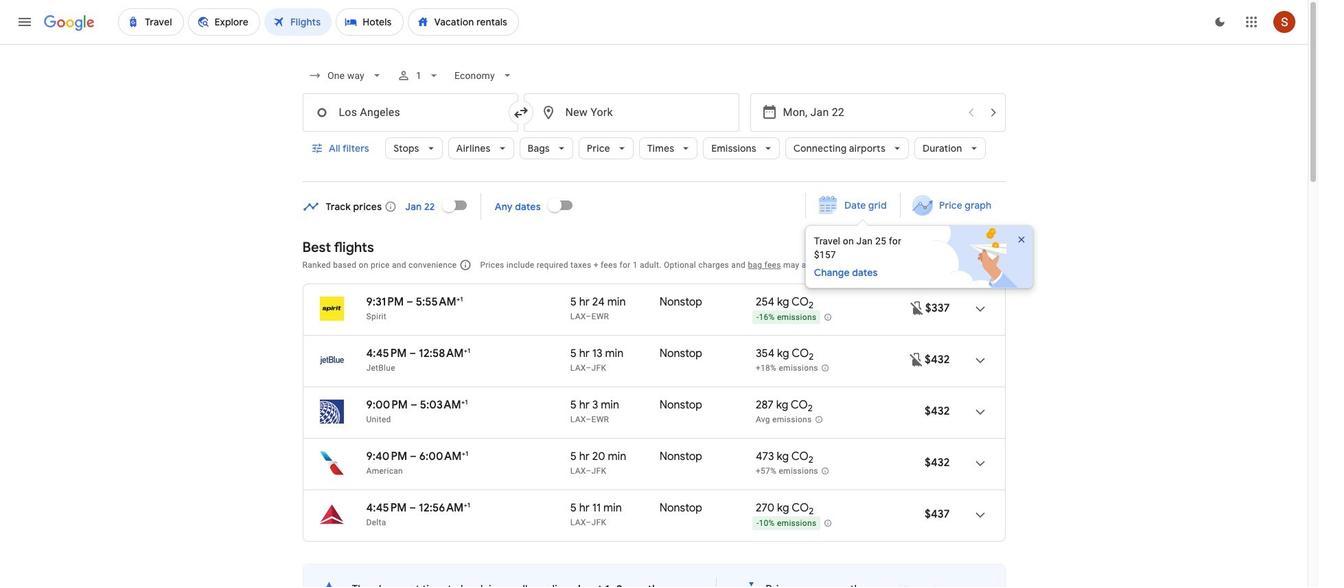Task type: describe. For each thing, give the bounding box(es) containing it.
learn more about tracked prices image
[[385, 200, 397, 213]]

Arrival time: 5:55 AM on  Tuesday, January 23. text field
[[416, 295, 463, 309]]

flight details. leaves los angeles international airport (lax) at 4:45 pm on monday, january 22 and arrives at john f. kennedy international airport at 12:58 am on tuesday, january 23. image
[[964, 344, 997, 377]]

nonstop flight. element for total duration 5 hr 13 min. element
[[660, 347, 703, 363]]

change appearance image
[[1204, 5, 1237, 38]]

nonstop flight. element for total duration 5 hr 11 min. element
[[660, 501, 703, 517]]

departure time: 4:45 pm. text field for "leaves los angeles international airport (lax) at 4:45 pm on monday, january 22 and arrives at john f. kennedy international airport at 12:58 am on tuesday, january 23." element
[[366, 347, 407, 361]]

Departure text field
[[783, 94, 959, 131]]

loading results progress bar
[[0, 44, 1309, 47]]

337 US dollars text field
[[926, 302, 950, 315]]

Arrival time: 5:03 AM on  Tuesday, January 23. text field
[[420, 398, 468, 412]]

departure time: 4:45 pm. text field for leaves los angeles international airport (lax) at 4:45 pm on monday, january 22 and arrives at john f. kennedy international airport at 12:56 am on tuesday, january 23. element
[[366, 501, 407, 515]]

Departure time: 9:31 PM. text field
[[366, 295, 404, 309]]

total duration 5 hr 13 min. element
[[571, 347, 660, 363]]

swap origin and destination. image
[[513, 104, 529, 121]]

total duration 5 hr 11 min. element
[[571, 501, 660, 517]]

flight details. leaves los angeles international airport (lax) at 4:45 pm on monday, january 22 and arrives at john f. kennedy international airport at 12:56 am on tuesday, january 23. image
[[964, 499, 997, 532]]

1 432 us dollars text field from the top
[[925, 353, 950, 367]]

leaves los angeles international airport (lax) at 9:00 pm on monday, january 22 and arrives at newark liberty international airport at 5:03 am on tuesday, january 23. element
[[366, 398, 468, 412]]

total duration 5 hr 3 min. element
[[571, 398, 660, 414]]

flight details. leaves los angeles international airport (lax) at 9:40 pm on monday, january 22 and arrives at john f. kennedy international airport at 6:00 am on tuesday, january 23. image
[[964, 447, 997, 480]]

leaves los angeles international airport (lax) at 4:45 pm on monday, january 22 and arrives at john f. kennedy international airport at 12:56 am on tuesday, january 23. element
[[366, 501, 471, 515]]

flight details. leaves los angeles international airport (lax) at 9:31 pm on monday, january 22 and arrives at newark liberty international airport at 5:55 am on tuesday, january 23. image
[[964, 293, 997, 326]]

this price for this flight doesn't include overhead bin access. if you need a carry-on bag, use the bags filter to update prices. image for flight details. leaves los angeles international airport (lax) at 9:31 pm on monday, january 22 and arrives at newark liberty international airport at 5:55 am on tuesday, january 23. image
[[909, 300, 926, 316]]

Departure time: 9:40 PM. text field
[[366, 450, 408, 464]]

nonstop flight. element for total duration 5 hr 20 min. element
[[660, 450, 703, 466]]

Arrival time: 12:56 AM on  Tuesday, January 23. text field
[[419, 501, 471, 515]]



Task type: vqa. For each thing, say whether or not it's contained in the screenshot.
the topmost Departure time: 4:45 PM. 'text field'
yes



Task type: locate. For each thing, give the bounding box(es) containing it.
departure time: 4:45 pm. text field inside leaves los angeles international airport (lax) at 4:45 pm on monday, january 22 and arrives at john f. kennedy international airport at 12:56 am on tuesday, january 23. element
[[366, 501, 407, 515]]

1 vertical spatial 432 us dollars text field
[[925, 405, 950, 418]]

departure time: 4:45 pm. text field inside "leaves los angeles international airport (lax) at 4:45 pm on monday, january 22 and arrives at john f. kennedy international airport at 12:58 am on tuesday, january 23." element
[[366, 347, 407, 361]]

nonstop flight. element
[[660, 295, 703, 311], [660, 347, 703, 363], [660, 398, 703, 414], [660, 450, 703, 466], [660, 501, 703, 517]]

0 vertical spatial departure time: 4:45 pm. text field
[[366, 347, 407, 361]]

Arrival time: 12:58 AM on  Tuesday, January 23. text field
[[419, 346, 471, 361]]

this price for this flight doesn't include overhead bin access. if you need a carry-on bag, use the bags filter to update prices. image
[[909, 300, 926, 316], [909, 351, 925, 368]]

None field
[[303, 63, 389, 88], [449, 63, 520, 88], [303, 63, 389, 88], [449, 63, 520, 88]]

1 vertical spatial this price for this flight doesn't include overhead bin access. if you need a carry-on bag, use the bags filter to update prices. image
[[909, 351, 925, 368]]

1 departure time: 4:45 pm. text field from the top
[[366, 347, 407, 361]]

total duration 5 hr 24 min. element
[[571, 295, 660, 311]]

departure time: 4:45 pm. text field up departure time: 9:00 pm. text field
[[366, 347, 407, 361]]

None text field
[[303, 93, 518, 132], [524, 93, 739, 132], [303, 93, 518, 132], [524, 93, 739, 132]]

0 vertical spatial this price for this flight doesn't include overhead bin access. if you need a carry-on bag, use the bags filter to update prices. image
[[909, 300, 926, 316]]

1 vertical spatial departure time: 4:45 pm. text field
[[366, 501, 407, 515]]

departure time: 4:45 pm. text field down departure time: 9:40 pm. text field at bottom
[[366, 501, 407, 515]]

leaves los angeles international airport (lax) at 4:45 pm on monday, january 22 and arrives at john f. kennedy international airport at 12:58 am on tuesday, january 23. element
[[366, 346, 471, 361]]

2 432 us dollars text field from the top
[[925, 405, 950, 418]]

Arrival time: 6:00 AM on  Tuesday, January 23. text field
[[420, 449, 469, 464]]

learn more about ranking image
[[460, 259, 472, 271]]

leaves los angeles international airport (lax) at 9:40 pm on monday, january 22 and arrives at john f. kennedy international airport at 6:00 am on tuesday, january 23. element
[[366, 449, 469, 464]]

2 nonstop flight. element from the top
[[660, 347, 703, 363]]

main content
[[303, 189, 1048, 587]]

2 departure time: 4:45 pm. text field from the top
[[366, 501, 407, 515]]

432 us dollars text field left flight details. leaves los angeles international airport (lax) at 4:45 pm on monday, january 22 and arrives at john f. kennedy international airport at 12:58 am on tuesday, january 23. image
[[925, 353, 950, 367]]

437 US dollars text field
[[925, 508, 950, 521]]

1 nonstop flight. element from the top
[[660, 295, 703, 311]]

432 US dollars text field
[[925, 353, 950, 367], [925, 405, 950, 418]]

this price for this flight doesn't include overhead bin access. if you need a carry-on bag, use the bags filter to update prices. image left flight details. leaves los angeles international airport (lax) at 4:45 pm on monday, january 22 and arrives at john f. kennedy international airport at 12:58 am on tuesday, january 23. image
[[909, 351, 925, 368]]

432 US dollars text field
[[925, 456, 950, 470]]

total duration 5 hr 20 min. element
[[571, 450, 660, 466]]

3 nonstop flight. element from the top
[[660, 398, 703, 414]]

0 vertical spatial 432 us dollars text field
[[925, 353, 950, 367]]

close image
[[1016, 234, 1027, 245]]

5 nonstop flight. element from the top
[[660, 501, 703, 517]]

nonstop flight. element for total duration 5 hr 24 min. element
[[660, 295, 703, 311]]

None search field
[[303, 59, 1006, 182]]

main menu image
[[16, 14, 33, 30]]

432 us dollars text field left the flight details. leaves los angeles international airport (lax) at 9:00 pm on monday, january 22 and arrives at newark liberty international airport at 5:03 am on tuesday, january 23. image
[[925, 405, 950, 418]]

4 nonstop flight. element from the top
[[660, 450, 703, 466]]

Departure time: 4:45 PM. text field
[[366, 347, 407, 361], [366, 501, 407, 515]]

nonstop flight. element for total duration 5 hr 3 min. element
[[660, 398, 703, 414]]

this price for this flight doesn't include overhead bin access. if you need a carry-on bag, use the bags filter to update prices. image for flight details. leaves los angeles international airport (lax) at 4:45 pm on monday, january 22 and arrives at john f. kennedy international airport at 12:58 am on tuesday, january 23. image
[[909, 351, 925, 368]]

this price for this flight doesn't include overhead bin access. if you need a carry-on bag, use the bags filter to update prices. image left flight details. leaves los angeles international airport (lax) at 9:31 pm on monday, january 22 and arrives at newark liberty international airport at 5:55 am on tuesday, january 23. image
[[909, 300, 926, 316]]

leaves los angeles international airport (lax) at 9:31 pm on monday, january 22 and arrives at newark liberty international airport at 5:55 am on tuesday, january 23. element
[[366, 295, 463, 309]]

Departure time: 9:00 PM. text field
[[366, 398, 408, 412]]

flight details. leaves los angeles international airport (lax) at 9:00 pm on monday, january 22 and arrives at newark liberty international airport at 5:03 am on tuesday, january 23. image
[[964, 396, 997, 429]]

find the best price region
[[303, 189, 1048, 289]]



